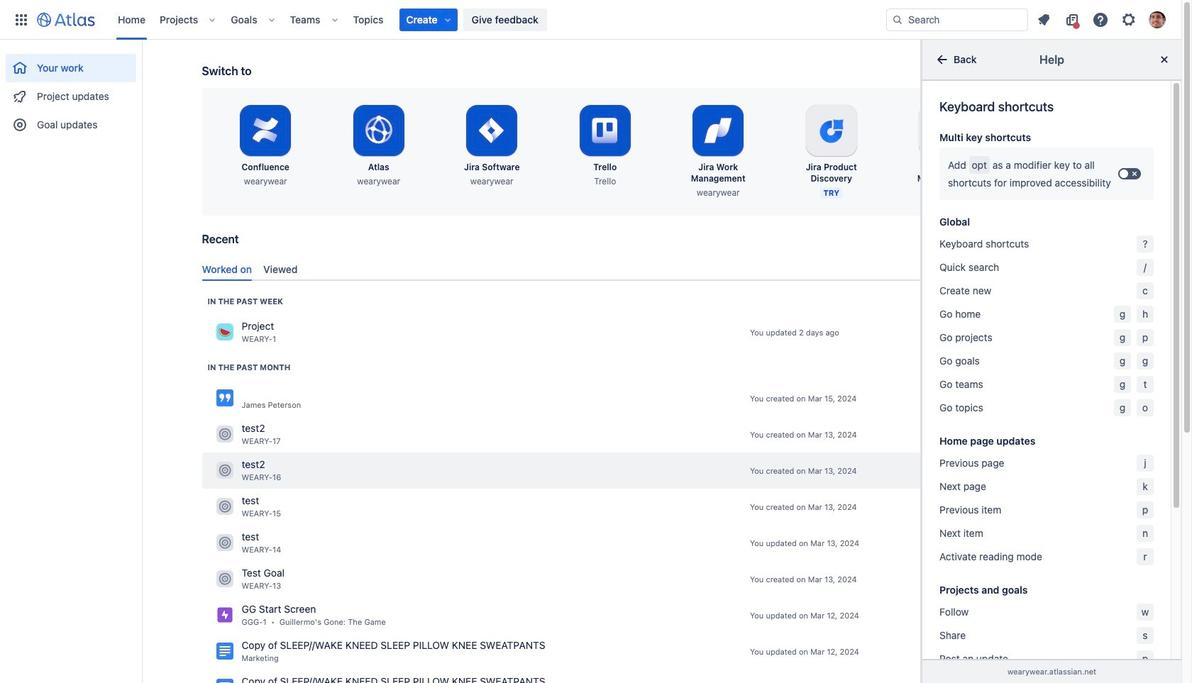 Task type: vqa. For each thing, say whether or not it's contained in the screenshot.
the bottommost townsquare icon
no



Task type: locate. For each thing, give the bounding box(es) containing it.
1 vertical spatial confluence image
[[216, 680, 233, 684]]

townsquare image
[[216, 426, 233, 443], [216, 535, 233, 552]]

0 vertical spatial confluence image
[[216, 390, 233, 407]]

top element
[[9, 0, 887, 39]]

Filter by title field
[[997, 234, 1121, 254]]

Search field
[[887, 8, 1029, 31]]

0 vertical spatial heading
[[208, 296, 283, 307]]

jira image
[[216, 607, 233, 624]]

search image
[[1001, 238, 1013, 249]]

1 confluence image from the top
[[216, 390, 233, 407]]

group
[[6, 40, 136, 143]]

tab list
[[196, 257, 1128, 281]]

2 townsquare image from the top
[[216, 462, 233, 479]]

4 townsquare image from the top
[[216, 571, 233, 588]]

confluence image
[[216, 390, 233, 407], [216, 680, 233, 684]]

notifications image
[[1036, 11, 1053, 28]]

1 vertical spatial heading
[[208, 362, 291, 373]]

None search field
[[887, 8, 1029, 31]]

close image
[[1156, 51, 1174, 68]]

2 confluence image from the top
[[216, 680, 233, 684]]

townsquare image
[[216, 324, 233, 341], [216, 462, 233, 479], [216, 499, 233, 516], [216, 571, 233, 588]]

heading
[[208, 296, 283, 307], [208, 362, 291, 373]]

0 vertical spatial townsquare image
[[216, 426, 233, 443]]

1 vertical spatial townsquare image
[[216, 535, 233, 552]]

banner
[[0, 0, 1182, 40]]



Task type: describe. For each thing, give the bounding box(es) containing it.
switch to... image
[[13, 11, 30, 28]]

settings image
[[1121, 11, 1138, 28]]

1 townsquare image from the top
[[216, 426, 233, 443]]

3 townsquare image from the top
[[216, 499, 233, 516]]

1 townsquare image from the top
[[216, 324, 233, 341]]

1 heading from the top
[[208, 296, 283, 307]]

account image
[[1149, 11, 1166, 28]]

2 townsquare image from the top
[[216, 535, 233, 552]]

search image
[[892, 14, 904, 25]]

confluence image
[[216, 643, 233, 660]]

help image
[[1093, 11, 1110, 28]]

2 heading from the top
[[208, 362, 291, 373]]



